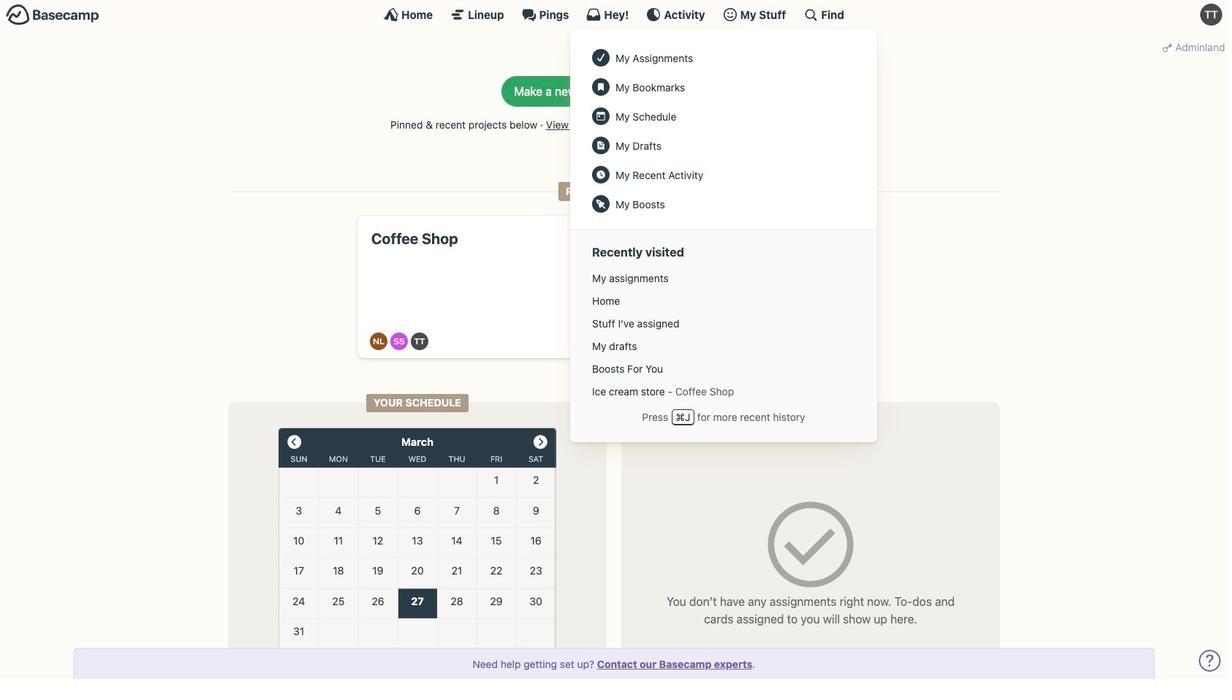 Task type: locate. For each thing, give the bounding box(es) containing it.
terry turtle image
[[1201, 4, 1223, 26]]

natalie lubich image
[[370, 333, 388, 351]]

jared davis image
[[659, 333, 676, 351]]

terry turtle image
[[411, 333, 429, 351]]

keyboard shortcut: ⌘ + / image
[[804, 7, 819, 22]]



Task type: vqa. For each thing, say whether or not it's contained in the screenshot.
'Switch Accounts' Image
yes



Task type: describe. For each thing, give the bounding box(es) containing it.
switch accounts image
[[6, 4, 99, 26]]

sarah silvers image
[[391, 333, 408, 351]]

my stuff element
[[585, 43, 863, 219]]

recently visited pages element
[[585, 267, 863, 403]]

annie bryan image
[[630, 333, 647, 351]]

main element
[[0, 0, 1229, 442]]

cheryl walters image
[[644, 333, 662, 351]]



